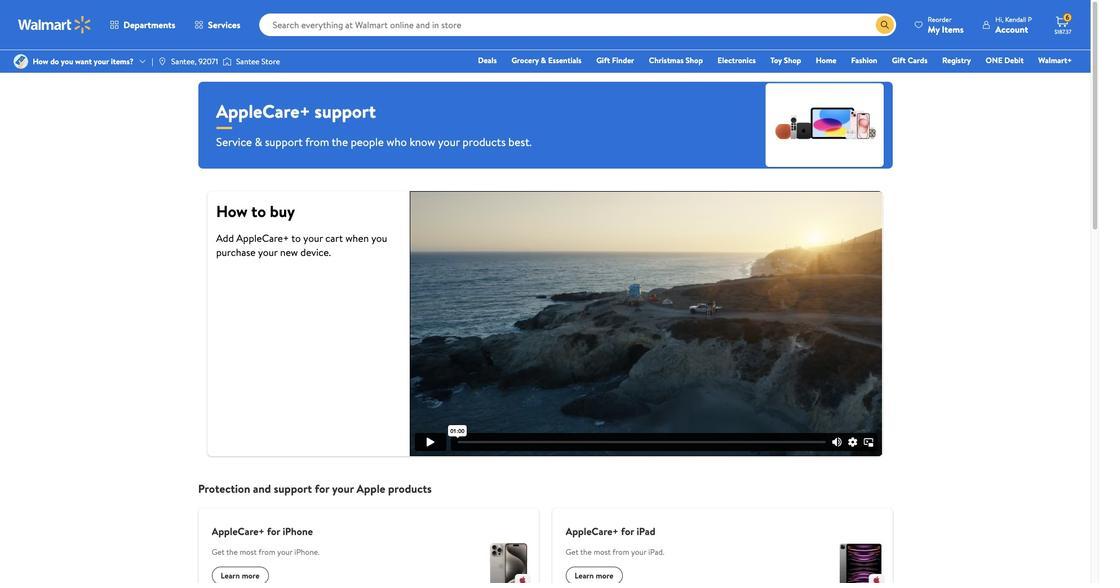 Task type: describe. For each thing, give the bounding box(es) containing it.
most for ipad
[[594, 547, 611, 558]]

fashion link
[[847, 54, 883, 67]]

new
[[280, 245, 298, 259]]

essentials
[[548, 55, 582, 66]]

applecare+ for ipad
[[566, 525, 656, 539]]

service
[[216, 134, 252, 149]]

shop for toy shop
[[784, 55, 802, 66]]

more for ipad
[[596, 570, 614, 581]]

p
[[1029, 14, 1033, 24]]

get for applecare+ for ipad
[[566, 547, 579, 558]]

reorder my items
[[928, 14, 964, 35]]

items?
[[111, 56, 134, 67]]

support for from
[[265, 134, 303, 149]]

learn for applecare+ for ipad
[[575, 570, 594, 581]]

from for iphone.
[[259, 547, 276, 558]]

grocery & essentials link
[[507, 54, 587, 67]]

learn more button for applecare+ for iphone
[[212, 567, 269, 583]]

 image for santee store
[[223, 56, 232, 67]]

your right know
[[438, 134, 460, 149]]

grocery
[[512, 55, 539, 66]]

from for people
[[305, 134, 329, 149]]

registry link
[[938, 54, 977, 67]]

services button
[[185, 11, 250, 38]]

registry
[[943, 55, 972, 66]]

Search search field
[[259, 14, 897, 36]]

apple
[[357, 481, 386, 496]]

to inside add applecare+ to your cart when you purchase your new device.
[[292, 231, 301, 245]]

deals link
[[473, 54, 502, 67]]

device.
[[301, 245, 331, 259]]

account
[[996, 23, 1029, 35]]

and
[[253, 481, 271, 496]]

gift for gift finder
[[597, 55, 610, 66]]

learn more for applecare+ for ipad
[[575, 570, 614, 581]]

buy
[[270, 200, 295, 222]]

one
[[986, 55, 1003, 66]]

6
[[1066, 13, 1070, 22]]

6 $187.37
[[1055, 13, 1072, 36]]

toy shop
[[771, 55, 802, 66]]

departments button
[[100, 11, 185, 38]]

gift finder link
[[592, 54, 640, 67]]

one debit link
[[981, 54, 1030, 67]]

items
[[943, 23, 964, 35]]

|
[[152, 56, 153, 67]]

support for for
[[274, 481, 312, 496]]

for for applecare+ for ipad
[[621, 525, 635, 539]]

& for service
[[255, 134, 262, 149]]

applecare+ inside add applecare+ to your cart when you purchase your new device.
[[237, 231, 289, 245]]

your left new at the left
[[258, 245, 278, 259]]

how do you want your items?
[[33, 56, 134, 67]]

add
[[216, 231, 234, 245]]

my
[[928, 23, 940, 35]]

cards
[[908, 55, 928, 66]]

reorder
[[928, 14, 952, 24]]

services
[[208, 19, 241, 31]]

learn more button for applecare+ for ipad
[[566, 567, 623, 583]]

the for applecare+ for ipad
[[581, 547, 592, 558]]

learn more for applecare+ for iphone
[[221, 570, 260, 581]]

1 horizontal spatial the
[[332, 134, 348, 149]]

ipad
[[637, 525, 656, 539]]

shop for christmas shop
[[686, 55, 703, 66]]

your left ipad.
[[632, 547, 647, 558]]

protection
[[198, 481, 250, 496]]

more for iphone
[[242, 570, 260, 581]]

when
[[346, 231, 369, 245]]

home link
[[811, 54, 842, 67]]

most for iphone
[[240, 547, 257, 558]]

store
[[262, 56, 280, 67]]

finder
[[612, 55, 635, 66]]

hi, kendall p account
[[996, 14, 1033, 35]]

fashion
[[852, 55, 878, 66]]

92071
[[199, 56, 218, 67]]

best.
[[509, 134, 532, 149]]

christmas shop link
[[644, 54, 708, 67]]

how for how to buy
[[216, 200, 248, 222]]

applecare+ for applecare+ for ipad
[[566, 525, 619, 539]]

iphone
[[283, 525, 313, 539]]

get for applecare+ for iphone
[[212, 547, 225, 558]]

want
[[75, 56, 92, 67]]

toy
[[771, 55, 783, 66]]

kendall
[[1006, 14, 1027, 24]]

purchase
[[216, 245, 256, 259]]

gift finder
[[597, 55, 635, 66]]

who
[[387, 134, 407, 149]]

your left the cart
[[304, 231, 323, 245]]

hi,
[[996, 14, 1004, 24]]



Task type: locate. For each thing, give the bounding box(es) containing it.
from down the applecare+ for iphone
[[259, 547, 276, 558]]

1 horizontal spatial learn more button
[[566, 567, 623, 583]]

cart
[[326, 231, 343, 245]]

 image left the do on the top of page
[[14, 54, 28, 69]]

how
[[33, 56, 48, 67], [216, 200, 248, 222]]

2 horizontal spatial from
[[613, 547, 630, 558]]

& right the service
[[255, 134, 262, 149]]

0 horizontal spatial from
[[259, 547, 276, 558]]

home
[[816, 55, 837, 66]]

applecare+ support
[[216, 99, 376, 124]]

0 horizontal spatial to
[[251, 200, 266, 222]]

0 horizontal spatial shop
[[686, 55, 703, 66]]

from down applecare+ support
[[305, 134, 329, 149]]

learn more button down get the most from your ipad.
[[566, 567, 623, 583]]

more down get the most from your iphone. in the bottom left of the page
[[242, 570, 260, 581]]

applecare+ for applecare+ support
[[216, 99, 310, 124]]

learn more down get the most from your ipad.
[[575, 570, 614, 581]]

you inside add applecare+ to your cart when you purchase your new device.
[[372, 231, 388, 245]]

1 vertical spatial support
[[265, 134, 303, 149]]

most
[[240, 547, 257, 558], [594, 547, 611, 558]]

1 most from the left
[[240, 547, 257, 558]]

learn more button down get the most from your iphone. in the bottom left of the page
[[212, 567, 269, 583]]

how for how do you want your items?
[[33, 56, 48, 67]]

1 horizontal spatial &
[[541, 55, 547, 66]]

santee
[[236, 56, 260, 67]]

0 horizontal spatial get
[[212, 547, 225, 558]]

products
[[463, 134, 506, 149], [388, 481, 432, 496]]

0 horizontal spatial learn
[[221, 570, 240, 581]]

santee store
[[236, 56, 280, 67]]

0 vertical spatial you
[[61, 56, 73, 67]]

 image
[[14, 54, 28, 69], [223, 56, 232, 67]]

more down get the most from your ipad.
[[596, 570, 614, 581]]

service & support from the people who know your products best.
[[216, 134, 532, 149]]

0 vertical spatial how
[[33, 56, 48, 67]]

0 horizontal spatial more
[[242, 570, 260, 581]]

1 horizontal spatial learn more
[[575, 570, 614, 581]]

1 learn from the left
[[221, 570, 240, 581]]

shop right the christmas
[[686, 55, 703, 66]]

walmart image
[[18, 16, 91, 34]]

your left apple
[[332, 481, 354, 496]]

you right when
[[372, 231, 388, 245]]

learn more down get the most from your iphone. in the bottom left of the page
[[221, 570, 260, 581]]

1 horizontal spatial gift
[[893, 55, 906, 66]]

1 horizontal spatial learn
[[575, 570, 594, 581]]

one debit
[[986, 55, 1024, 66]]

applecare+
[[216, 99, 310, 124], [237, 231, 289, 245], [212, 525, 265, 539], [566, 525, 619, 539]]

2 learn from the left
[[575, 570, 594, 581]]

to left buy
[[251, 200, 266, 222]]

learn down get the most from your iphone. in the bottom left of the page
[[221, 570, 240, 581]]

christmas shop
[[649, 55, 703, 66]]

2 shop from the left
[[784, 55, 802, 66]]

to
[[251, 200, 266, 222], [292, 231, 301, 245]]

2 horizontal spatial for
[[621, 525, 635, 539]]

1 vertical spatial &
[[255, 134, 262, 149]]

you right the do on the top of page
[[61, 56, 73, 67]]

2 horizontal spatial the
[[581, 547, 592, 558]]

know
[[410, 134, 436, 149]]

1 more from the left
[[242, 570, 260, 581]]

1 horizontal spatial  image
[[223, 56, 232, 67]]

search icon image
[[881, 20, 890, 29]]

applecare+ up get the most from your ipad.
[[566, 525, 619, 539]]

learn more button
[[212, 567, 269, 583], [566, 567, 623, 583]]

$187.37
[[1055, 28, 1072, 36]]

1 horizontal spatial for
[[315, 481, 330, 496]]

0 horizontal spatial gift
[[597, 55, 610, 66]]

protection and support for your apple products
[[198, 481, 432, 496]]

you
[[61, 56, 73, 67], [372, 231, 388, 245]]

get down applecare+ for ipad
[[566, 547, 579, 558]]

1 horizontal spatial how
[[216, 200, 248, 222]]

1 horizontal spatial most
[[594, 547, 611, 558]]

your
[[94, 56, 109, 67], [438, 134, 460, 149], [304, 231, 323, 245], [258, 245, 278, 259], [332, 481, 354, 496], [277, 547, 293, 558], [632, 547, 647, 558]]

debit
[[1005, 55, 1024, 66]]

0 horizontal spatial you
[[61, 56, 73, 67]]

0 horizontal spatial how
[[33, 56, 48, 67]]

learn more
[[221, 570, 260, 581], [575, 570, 614, 581]]

electronics
[[718, 55, 756, 66]]

iphone.
[[295, 547, 320, 558]]

1 vertical spatial products
[[388, 481, 432, 496]]

most down the applecare+ for iphone
[[240, 547, 257, 558]]

how up add
[[216, 200, 248, 222]]

support
[[315, 99, 376, 124], [265, 134, 303, 149], [274, 481, 312, 496]]

 image right 92071 at the top
[[223, 56, 232, 67]]

electronics link
[[713, 54, 761, 67]]

0 horizontal spatial learn more
[[221, 570, 260, 581]]

support up people
[[315, 99, 376, 124]]

get down the applecare+ for iphone
[[212, 547, 225, 558]]

for up get the most from your iphone. in the bottom left of the page
[[267, 525, 280, 539]]

your left iphone.
[[277, 547, 293, 558]]

learn for applecare+ for iphone
[[221, 570, 240, 581]]

the down applecare+ for ipad
[[581, 547, 592, 558]]

1 horizontal spatial more
[[596, 570, 614, 581]]

gift left cards
[[893, 55, 906, 66]]

walmart+
[[1039, 55, 1073, 66]]

1 get from the left
[[212, 547, 225, 558]]

santee,
[[171, 56, 197, 67]]

0 horizontal spatial products
[[388, 481, 432, 496]]

christmas
[[649, 55, 684, 66]]

2 learn more button from the left
[[566, 567, 623, 583]]

& right grocery
[[541, 55, 547, 66]]

0 horizontal spatial learn more button
[[212, 567, 269, 583]]

0 horizontal spatial for
[[267, 525, 280, 539]]

for left apple
[[315, 481, 330, 496]]

learn down get the most from your ipad.
[[575, 570, 594, 581]]

1 vertical spatial to
[[292, 231, 301, 245]]

the for applecare+ for iphone
[[226, 547, 238, 558]]

1 horizontal spatial products
[[463, 134, 506, 149]]

the left people
[[332, 134, 348, 149]]

&
[[541, 55, 547, 66], [255, 134, 262, 149]]

grocery & essentials
[[512, 55, 582, 66]]

1 shop from the left
[[686, 55, 703, 66]]

applecare+ up get the most from your iphone. in the bottom left of the page
[[212, 525, 265, 539]]

gift left 'finder'
[[597, 55, 610, 66]]

products left best.
[[463, 134, 506, 149]]

Walmart Site-Wide search field
[[259, 14, 897, 36]]

from for ipad.
[[613, 547, 630, 558]]

gift for gift cards
[[893, 55, 906, 66]]

1 horizontal spatial shop
[[784, 55, 802, 66]]

get the most from your iphone.
[[212, 547, 320, 558]]

support right and
[[274, 481, 312, 496]]

 image
[[158, 57, 167, 66]]

add applecare+ to your cart when you purchase your new device.
[[216, 231, 388, 259]]

from down applecare+ for ipad
[[613, 547, 630, 558]]

how left the do on the top of page
[[33, 56, 48, 67]]

the down the applecare+ for iphone
[[226, 547, 238, 558]]

0 vertical spatial to
[[251, 200, 266, 222]]

more
[[242, 570, 260, 581], [596, 570, 614, 581]]

applecare+ for iphone
[[212, 525, 313, 539]]

 image for how do you want your items?
[[14, 54, 28, 69]]

for for applecare+ for iphone
[[267, 525, 280, 539]]

toy shop link
[[766, 54, 807, 67]]

get the most from your ipad.
[[566, 547, 665, 558]]

1 horizontal spatial get
[[566, 547, 579, 558]]

1 learn more from the left
[[221, 570, 260, 581]]

get the most from your iphone. image
[[477, 536, 539, 583]]

gift cards
[[893, 55, 928, 66]]

deals
[[478, 55, 497, 66]]

0 vertical spatial support
[[315, 99, 376, 124]]

from
[[305, 134, 329, 149], [259, 547, 276, 558], [613, 547, 630, 558]]

learn
[[221, 570, 240, 581], [575, 570, 594, 581]]

0 horizontal spatial &
[[255, 134, 262, 149]]

2 get from the left
[[566, 547, 579, 558]]

do
[[50, 56, 59, 67]]

applecare+ down how to buy
[[237, 231, 289, 245]]

gift
[[597, 55, 610, 66], [893, 55, 906, 66]]

walmart+ link
[[1034, 54, 1078, 67]]

applecare+ for applecare+ for iphone
[[212, 525, 265, 539]]

1 learn more button from the left
[[212, 567, 269, 583]]

santee, 92071
[[171, 56, 218, 67]]

2 learn more from the left
[[575, 570, 614, 581]]

1 vertical spatial you
[[372, 231, 388, 245]]

0 horizontal spatial most
[[240, 547, 257, 558]]

shop right toy
[[784, 55, 802, 66]]

shop
[[686, 55, 703, 66], [784, 55, 802, 66]]

1 gift from the left
[[597, 55, 610, 66]]

for
[[315, 481, 330, 496], [267, 525, 280, 539], [621, 525, 635, 539]]

departments
[[124, 19, 175, 31]]

your right want
[[94, 56, 109, 67]]

get
[[212, 547, 225, 558], [566, 547, 579, 558]]

gift cards link
[[888, 54, 933, 67]]

how to buy
[[216, 200, 295, 222]]

0 horizontal spatial  image
[[14, 54, 28, 69]]

applecare+ for ipad. get the most from your ipad. image
[[831, 536, 893, 583]]

0 horizontal spatial the
[[226, 547, 238, 558]]

most down applecare+ for ipad
[[594, 547, 611, 558]]

& for grocery
[[541, 55, 547, 66]]

support down applecare+ support
[[265, 134, 303, 149]]

2 gift from the left
[[893, 55, 906, 66]]

1 horizontal spatial from
[[305, 134, 329, 149]]

0 vertical spatial products
[[463, 134, 506, 149]]

people
[[351, 134, 384, 149]]

1 horizontal spatial you
[[372, 231, 388, 245]]

applecare+ up the service
[[216, 99, 310, 124]]

to down buy
[[292, 231, 301, 245]]

0 vertical spatial &
[[541, 55, 547, 66]]

2 most from the left
[[594, 547, 611, 558]]

products right apple
[[388, 481, 432, 496]]

the
[[332, 134, 348, 149], [226, 547, 238, 558], [581, 547, 592, 558]]

ipad.
[[649, 547, 665, 558]]

for left "ipad"
[[621, 525, 635, 539]]

1 horizontal spatial to
[[292, 231, 301, 245]]

1 vertical spatial how
[[216, 200, 248, 222]]

2 more from the left
[[596, 570, 614, 581]]

2 vertical spatial support
[[274, 481, 312, 496]]



Task type: vqa. For each thing, say whether or not it's contained in the screenshot.
Learn more associated with AppleCare+ for iPad
yes



